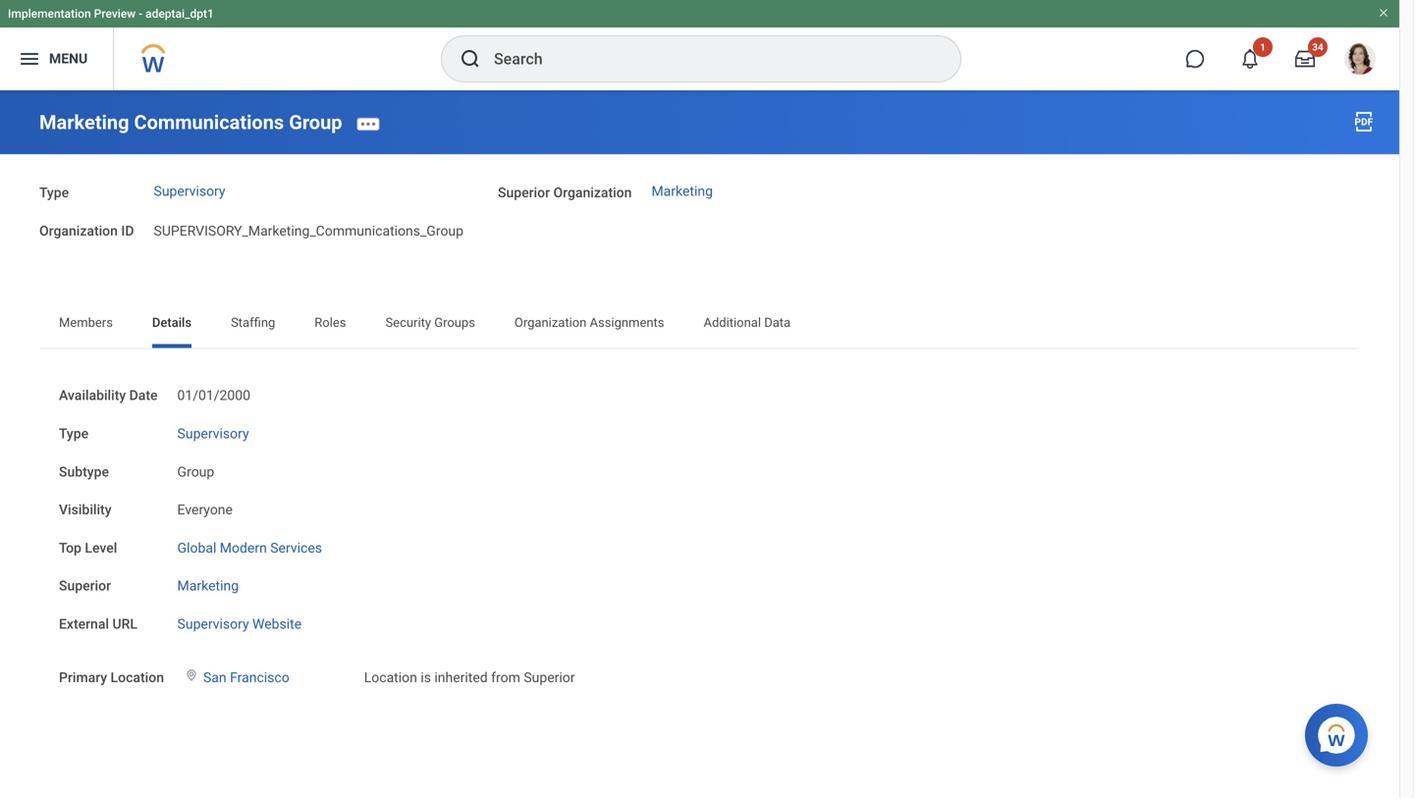 Task type: describe. For each thing, give the bounding box(es) containing it.
preview
[[94, 7, 136, 21]]

0 horizontal spatial group
[[177, 464, 214, 480]]

0 vertical spatial supervisory link
[[154, 183, 225, 199]]

adeptai_dpt1
[[145, 7, 214, 21]]

0 horizontal spatial marketing
[[39, 111, 129, 134]]

supervisory for supervisory website
[[177, 616, 249, 632]]

inbox large image
[[1295, 49, 1315, 69]]

groups
[[434, 315, 475, 330]]

superior for superior
[[59, 578, 111, 594]]

roles
[[315, 315, 346, 330]]

url
[[112, 616, 137, 632]]

francisco
[[230, 670, 289, 686]]

location image
[[184, 669, 199, 682]]

34 button
[[1283, 37, 1328, 81]]

primary location
[[59, 670, 164, 686]]

marketing communications group link
[[39, 111, 342, 134]]

1 horizontal spatial group
[[289, 111, 342, 134]]

34
[[1312, 41, 1323, 53]]

profile logan mcneil image
[[1344, 43, 1376, 79]]

global
[[177, 540, 216, 556]]

data
[[764, 315, 791, 330]]

san
[[203, 670, 226, 686]]

menu
[[49, 51, 88, 67]]

marketing link for superior organization
[[651, 183, 713, 199]]

everyone
[[177, 502, 233, 518]]

tab list inside marketing communications group main content
[[39, 301, 1360, 348]]

global modern services link
[[177, 536, 322, 556]]

marketing for superior organization
[[651, 183, 713, 199]]

marketing for superior
[[177, 578, 239, 594]]

supervisory for the bottom supervisory link
[[177, 426, 249, 442]]

san francisco
[[203, 670, 289, 686]]

date
[[129, 388, 158, 404]]

additional data
[[704, 315, 791, 330]]

marketing communications group
[[39, 111, 342, 134]]

implementation preview -   adeptai_dpt1
[[8, 7, 214, 21]]

supervisory_marketing_communications_group
[[154, 223, 463, 239]]

organization id
[[39, 223, 134, 239]]

id
[[121, 223, 134, 239]]

supervisory website
[[177, 616, 302, 632]]

search image
[[459, 47, 482, 71]]

menu button
[[0, 27, 113, 90]]

san francisco link
[[203, 666, 289, 686]]

global modern services
[[177, 540, 322, 556]]

implementation
[[8, 7, 91, 21]]

visibility
[[59, 502, 111, 518]]

security
[[385, 315, 431, 330]]

additional
[[704, 315, 761, 330]]

menu banner
[[0, 0, 1399, 90]]

superior for superior organization
[[498, 185, 550, 201]]

marketing communications group main content
[[0, 90, 1399, 783]]

type for the bottom supervisory link
[[59, 426, 89, 442]]



Task type: locate. For each thing, give the bounding box(es) containing it.
0 vertical spatial superior
[[498, 185, 550, 201]]

2 vertical spatial superior
[[524, 670, 575, 686]]

2 vertical spatial marketing
[[177, 578, 239, 594]]

type
[[39, 185, 69, 201], [59, 426, 89, 442]]

-
[[139, 7, 142, 21]]

type for the topmost supervisory link
[[39, 185, 69, 201]]

supervisory link down 01/01/2000
[[177, 422, 249, 442]]

0 horizontal spatial marketing link
[[177, 574, 239, 594]]

location right primary
[[111, 670, 164, 686]]

communications
[[134, 111, 284, 134]]

0 vertical spatial type
[[39, 185, 69, 201]]

inherited
[[434, 670, 488, 686]]

type up subtype
[[59, 426, 89, 442]]

tab list
[[39, 301, 1360, 348]]

type up organization id
[[39, 185, 69, 201]]

tab list containing members
[[39, 301, 1360, 348]]

1 vertical spatial supervisory
[[177, 426, 249, 442]]

supervisory up san
[[177, 616, 249, 632]]

organization
[[553, 185, 632, 201], [39, 223, 118, 239], [514, 315, 587, 330]]

1 location from the left
[[111, 670, 164, 686]]

assignments
[[590, 315, 664, 330]]

organization for organization id
[[39, 223, 118, 239]]

1 vertical spatial supervisory link
[[177, 422, 249, 442]]

1 horizontal spatial marketing
[[177, 578, 239, 594]]

1 vertical spatial organization
[[39, 223, 118, 239]]

close environment banner image
[[1378, 7, 1389, 19]]

1 vertical spatial type
[[59, 426, 89, 442]]

availability date element
[[177, 376, 250, 405]]

view printable version (pdf) image
[[1352, 110, 1376, 134]]

supervisory website link
[[177, 612, 302, 632]]

group element
[[177, 460, 214, 480]]

0 vertical spatial group
[[289, 111, 342, 134]]

members
[[59, 315, 113, 330]]

from
[[491, 670, 520, 686]]

availability date
[[59, 388, 158, 404]]

location left is
[[364, 670, 417, 686]]

0 horizontal spatial location
[[111, 670, 164, 686]]

2 vertical spatial supervisory
[[177, 616, 249, 632]]

modern
[[220, 540, 267, 556]]

supervisory link
[[154, 183, 225, 199], [177, 422, 249, 442]]

is
[[421, 670, 431, 686]]

availability
[[59, 388, 126, 404]]

location
[[111, 670, 164, 686], [364, 670, 417, 686]]

supervisory down marketing communications group link
[[154, 183, 225, 199]]

1 vertical spatial group
[[177, 464, 214, 480]]

website
[[252, 616, 302, 632]]

01/01/2000
[[177, 388, 250, 404]]

notifications large image
[[1240, 49, 1260, 69]]

top
[[59, 540, 81, 556]]

staffing
[[231, 315, 275, 330]]

top level
[[59, 540, 117, 556]]

1 button
[[1228, 37, 1273, 81]]

primary
[[59, 670, 107, 686]]

0 vertical spatial marketing
[[39, 111, 129, 134]]

Search Workday  search field
[[494, 37, 920, 81]]

details
[[152, 315, 192, 330]]

superior
[[498, 185, 550, 201], [59, 578, 111, 594], [524, 670, 575, 686]]

supervisory down 01/01/2000
[[177, 426, 249, 442]]

2 horizontal spatial marketing
[[651, 183, 713, 199]]

external
[[59, 616, 109, 632]]

0 vertical spatial marketing link
[[651, 183, 713, 199]]

2 vertical spatial organization
[[514, 315, 587, 330]]

marketing link for superior
[[177, 574, 239, 594]]

1 horizontal spatial location
[[364, 670, 417, 686]]

marketing
[[39, 111, 129, 134], [651, 183, 713, 199], [177, 578, 239, 594]]

justify image
[[18, 47, 41, 71]]

0 vertical spatial organization
[[553, 185, 632, 201]]

subtype
[[59, 464, 109, 480]]

level
[[85, 540, 117, 556]]

2 location from the left
[[364, 670, 417, 686]]

supervisory
[[154, 183, 225, 199], [177, 426, 249, 442], [177, 616, 249, 632]]

1 vertical spatial superior
[[59, 578, 111, 594]]

0 vertical spatial supervisory
[[154, 183, 225, 199]]

1 horizontal spatial marketing link
[[651, 183, 713, 199]]

1 vertical spatial marketing link
[[177, 574, 239, 594]]

1
[[1260, 41, 1266, 53]]

security groups
[[385, 315, 475, 330]]

organization for organization assignments
[[514, 315, 587, 330]]

supervisory link down marketing communications group link
[[154, 183, 225, 199]]

everyone element
[[177, 498, 233, 518]]

group
[[289, 111, 342, 134], [177, 464, 214, 480]]

marketing link
[[651, 183, 713, 199], [177, 574, 239, 594]]

external url
[[59, 616, 137, 632]]

1 vertical spatial marketing
[[651, 183, 713, 199]]

organization assignments
[[514, 315, 664, 330]]

services
[[270, 540, 322, 556]]

supervisory for the topmost supervisory link
[[154, 183, 225, 199]]

location is inherited from superior
[[364, 670, 575, 686]]

superior organization
[[498, 185, 632, 201]]



Task type: vqa. For each thing, say whether or not it's contained in the screenshot.
first TARGET
no



